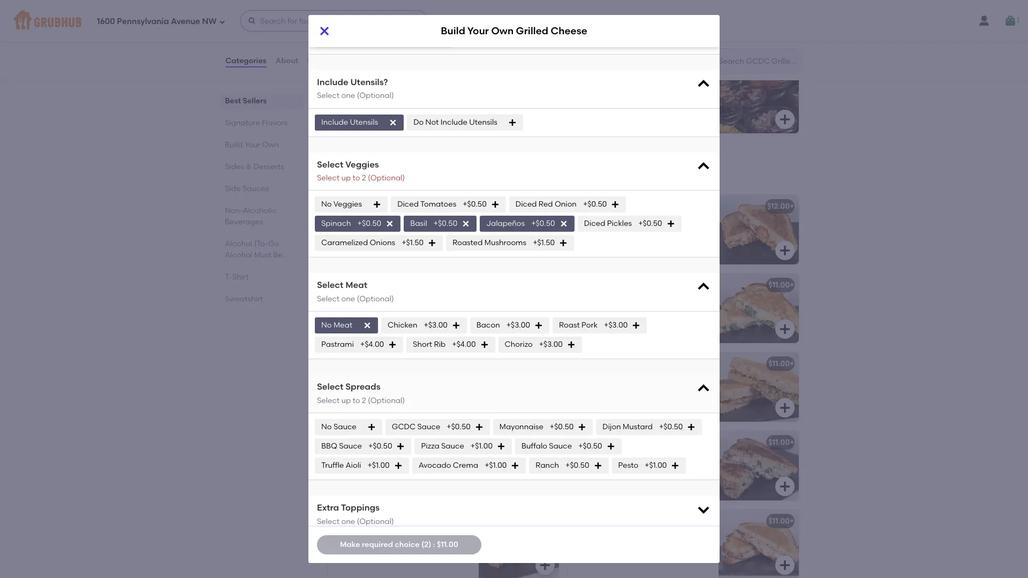 Task type: vqa. For each thing, say whether or not it's contained in the screenshot.


Task type: describe. For each thing, give the bounding box(es) containing it.
diced down southwest
[[584, 219, 606, 228]]

t-shirt
[[225, 273, 249, 282]]

diced inside 'mozzarella, feta cheese, spinach, tomato, diced red onion'
[[366, 464, 387, 473]]

swiss cheese, pastrami, sauekraut, mustard
[[334, 532, 463, 552]]

$11.00 + for cheddar and pepper jack cheese, cajun crunch (bell pepper, celery, onion) remoulade
[[769, 359, 795, 369]]

jack for pepper jack
[[350, 16, 368, 25]]

mozzarella cheese, roasted mushrooms, spinach, truffle herb aioli
[[574, 453, 696, 484]]

:
[[433, 541, 435, 550]]

0 horizontal spatial avocado
[[419, 461, 451, 470]]

build for build your own grilled cheese
[[441, 25, 466, 37]]

pastrami
[[322, 340, 354, 349]]

do
[[414, 118, 424, 127]]

diced inside cheddar cheese, diced jalapeno, pulled pork, mac and chees, bbq sauce
[[400, 375, 421, 384]]

Search GCDC Grilled Cheese Bar search field
[[718, 56, 800, 66]]

bacon inside american cheese, diced tomato, bacon
[[334, 228, 358, 237]]

pastrami,
[[387, 532, 421, 541]]

spinach, inside 'mozzarella, feta cheese, spinach, tomato, diced red onion'
[[426, 453, 458, 462]]

buffalo for buffalo blue
[[334, 281, 361, 290]]

required
[[362, 541, 393, 550]]

pizza sauce
[[421, 442, 464, 451]]

signature for signature flavors
[[225, 118, 260, 128]]

no for select veggies
[[322, 200, 332, 209]]

$12.00 + for cheddar cheese, diced jalapeno, pulled pork, mac and chees, bbq sauce
[[528, 359, 555, 369]]

own for build your own
[[262, 140, 279, 150]]

desserts
[[254, 162, 284, 171]]

truffle for truffle aioli
[[322, 461, 344, 470]]

chorizo inside pepper jack cheese, chorizo crumble, pico de gallo, avocado crema
[[654, 217, 682, 226]]

2 select from the top
[[317, 159, 344, 170]]

1 horizontal spatial grilled
[[516, 25, 549, 37]]

gcdc
[[392, 423, 416, 432]]

cheddar and blue cheese, buffalo crunch (diced carrot, celery, onion), ranch and hot sauce
[[334, 296, 465, 327]]

select inside extra toppings select one (optional)
[[317, 517, 340, 527]]

one for toppings
[[342, 517, 355, 527]]

jalapeno,
[[423, 375, 460, 384]]

2 vertical spatial signature
[[379, 173, 409, 181]]

bbq image
[[479, 352, 559, 422]]

reuben image
[[479, 510, 559, 579]]

bbq inside cheddar cheese, diced jalapeno, pulled pork, mac and chees, bbq sauce
[[439, 385, 455, 395]]

cheddar for cajun
[[574, 375, 607, 384]]

sweatshirt
[[225, 295, 263, 304]]

include utensils? select one (optional)
[[317, 77, 394, 100]]

build your own grilled cheese
[[441, 25, 588, 37]]

(optional) for include utensils?
[[357, 91, 394, 100]]

t-
[[225, 273, 232, 282]]

mediterranean
[[334, 438, 389, 447]]

flavors for signature flavors
[[262, 118, 288, 128]]

2 for veggies
[[362, 174, 366, 183]]

+ for american cheese, diced tomato, bacon
[[550, 202, 555, 211]]

truffle inside mozzarella cheese, roasted mushrooms, spinach, truffle herb aioli
[[654, 464, 676, 473]]

and down (diced
[[360, 318, 374, 327]]

+$0.50 for jalapeños
[[532, 219, 556, 228]]

0 horizontal spatial feta
[[322, 35, 338, 44]]

shirt
[[232, 273, 249, 282]]

pepper inside "cheddar and pepper jack cheese, cajun crunch (bell pepper, celery, onion) remoulade"
[[625, 375, 651, 384]]

tomatoes
[[421, 200, 457, 209]]

onion),
[[440, 307, 465, 316]]

build your own
[[225, 140, 279, 150]]

cheese inside signature flavors gcdc's famous signature flavors: available as a grilled cheese, patty melt, or mac & cheese bowl.
[[593, 173, 617, 181]]

diced red onion
[[516, 200, 577, 209]]

pizza melt
[[574, 517, 612, 526]]

truffle for truffle herb
[[574, 438, 598, 447]]

pizza for pizza melt
[[574, 517, 594, 526]]

1 vertical spatial ranch
[[536, 461, 559, 470]]

1 utensils from the left
[[350, 118, 378, 127]]

caramelized
[[322, 239, 368, 248]]

on
[[376, 51, 385, 60]]

crema inside pepper jack cheese, chorizo crumble, pico de gallo, avocado crema
[[574, 239, 600, 248]]

most
[[326, 51, 343, 60]]

make
[[340, 541, 360, 550]]

meat for no
[[334, 321, 353, 330]]

mozzarella cheese, spinach, basil, pesto
[[574, 296, 699, 316]]

cheese, inside mozzarella cheese, roasted mushrooms, spinach, truffle herb aioli
[[615, 453, 644, 462]]

signature flavors gcdc's famous signature flavors: available as a grilled cheese, patty melt, or mac & cheese bowl.
[[326, 158, 635, 181]]

(2)
[[422, 541, 432, 550]]

grubhub
[[387, 51, 419, 60]]

side
[[225, 184, 241, 193]]

+$0.50 for spinach
[[358, 219, 382, 228]]

or
[[564, 173, 570, 181]]

a
[[475, 173, 479, 181]]

green goddess image
[[719, 274, 799, 343]]

best sellers
[[225, 96, 267, 106]]

avocado crema
[[419, 461, 479, 470]]

bbq sauce
[[322, 442, 362, 451]]

0 horizontal spatial roasted
[[453, 239, 483, 248]]

mustard inside swiss cheese, pastrami, sauekraut, mustard
[[334, 543, 364, 552]]

sellers for best sellers
[[243, 96, 267, 106]]

mozzarella, feta cheese, spinach, tomato, diced red onion
[[334, 453, 458, 473]]

cheddar and pepper jack cheese, cajun crunch (bell pepper, celery, onion) remoulade
[[574, 375, 703, 405]]

ranch inside cheddar and blue cheese, buffalo crunch (diced carrot, celery, onion), ranch and hot sauce
[[334, 318, 358, 327]]

(bell
[[627, 385, 643, 395]]

mozzarella for spinach,
[[574, 453, 613, 462]]

2 horizontal spatial blue
[[458, 16, 473, 25]]

feta inside 'mozzarella, feta cheese, spinach, tomato, diced red onion'
[[377, 453, 393, 462]]

remoulade
[[599, 396, 641, 405]]

tomato
[[336, 98, 364, 108]]

swiss for swiss
[[403, 16, 422, 25]]

side sauces
[[225, 184, 269, 193]]

veggies for select
[[346, 159, 379, 170]]

to for veggies
[[353, 174, 360, 183]]

cheese, inside cheddar cheese, diced jalapeno, pulled pork, mac and chees, bbq sauce
[[369, 375, 398, 384]]

spinach
[[322, 219, 351, 228]]

bbq for bbq
[[334, 359, 351, 369]]

tomato soup cup $4.00
[[336, 98, 402, 120]]

mayonnaise
[[500, 423, 544, 432]]

grilled inside signature flavors gcdc's famous signature flavors: available as a grilled cheese, patty melt, or mac & cheese bowl.
[[480, 173, 501, 181]]

select inside the include utensils? select one (optional)
[[317, 91, 340, 100]]

swiss for swiss cheese, pastrami, sauekraut, mustard
[[334, 532, 354, 541]]

as
[[466, 173, 473, 181]]

caramelized onions
[[322, 239, 396, 248]]

cheese, inside 'mozzarella, feta cheese, spinach, tomato, diced red onion'
[[395, 453, 424, 462]]

1 vertical spatial bacon
[[477, 321, 500, 330]]

about
[[276, 56, 299, 65]]

one for meat
[[342, 295, 355, 304]]

2 for spreads
[[362, 396, 366, 406]]

(optional) for select meat
[[357, 295, 394, 304]]

$4.00
[[336, 111, 356, 120]]

+$0.50 for ranch
[[566, 461, 590, 470]]

categories
[[226, 56, 267, 65]]

your for build your own grilled cheese
[[468, 25, 489, 37]]

cheddar for pork,
[[334, 375, 367, 384]]

jack for pepper jack cheese, chorizo crumble, pico de gallo, avocado crema
[[603, 217, 621, 226]]

sauce for no sauce
[[334, 423, 357, 432]]

$13.00
[[527, 517, 550, 526]]

sides & desserts tab
[[225, 161, 300, 173]]

+$1.00 for blue cheese crumbles
[[546, 16, 568, 25]]

sauces
[[243, 184, 269, 193]]

include right not on the top of the page
[[441, 118, 468, 127]]

cheese, inside swiss cheese, pastrami, sauekraut, mustard
[[356, 532, 385, 541]]

$11.00 for mozzarella, feta cheese, spinach, tomato, diced red onion
[[529, 438, 550, 447]]

1 cajun from the top
[[574, 359, 596, 369]]

celery, inside cheddar and blue cheese, buffalo crunch (diced carrot, celery, onion), ranch and hot sauce
[[414, 307, 438, 316]]

sauce for pizza sauce
[[442, 442, 464, 451]]

young
[[334, 202, 357, 211]]

your for build your own
[[245, 140, 261, 150]]

pepper for pepper jack cheese, chorizo crumble, pico de gallo, avocado crema
[[574, 217, 601, 226]]

sauekraut,
[[423, 532, 463, 541]]

$11.00 + for mozzarella, feta cheese, spinach, tomato, diced red onion
[[529, 438, 555, 447]]

mozzarella,
[[334, 453, 375, 462]]

signature flavors
[[225, 118, 288, 128]]

non-
[[225, 206, 243, 215]]

de
[[627, 228, 637, 237]]

pepper,
[[644, 385, 672, 395]]

$11.00 for american cheese, diced tomato, bacon
[[529, 202, 550, 211]]

crumbles for feta cheese crumbles
[[369, 35, 404, 44]]

(optional) for extra toppings
[[357, 517, 394, 527]]

diced tomatoes
[[398, 200, 457, 209]]

one for utensils?
[[342, 91, 355, 100]]

+$4.00 for short rib
[[452, 340, 476, 349]]

buffalo blue image
[[479, 274, 559, 343]]

select meat select one (optional)
[[317, 281, 394, 304]]

pepper jack
[[322, 16, 368, 25]]

southwest
[[574, 202, 613, 211]]

+$3.00 for bacon
[[507, 321, 530, 330]]

4 select from the top
[[317, 281, 344, 291]]

flavors:
[[410, 173, 434, 181]]

+$0.50 for diced red onion
[[583, 200, 607, 209]]

roast pork
[[559, 321, 598, 330]]

alcoholic
[[243, 206, 277, 215]]

include for utensils
[[322, 118, 348, 127]]

0 vertical spatial aioli
[[346, 461, 361, 470]]

crunch inside "cheddar and pepper jack cheese, cajun crunch (bell pepper, celery, onion) remoulade"
[[598, 385, 625, 395]]

1600
[[97, 16, 115, 26]]

+$4.00 for pastrami
[[361, 340, 384, 349]]

truffle herb image
[[719, 431, 799, 501]]

extra
[[317, 503, 339, 513]]

feta cheese crumbles
[[322, 35, 404, 44]]

categories button
[[225, 42, 267, 80]]

1 vertical spatial blue
[[363, 281, 379, 290]]

best for best sellers most ordered on grubhub
[[326, 36, 351, 49]]

basil
[[411, 219, 427, 228]]

mac inside cheddar cheese, diced jalapeno, pulled pork, mac and chees, bbq sauce
[[378, 385, 394, 395]]

0 vertical spatial onion
[[555, 200, 577, 209]]

+$1.50 for roasted mushrooms
[[533, 239, 555, 248]]

chicken
[[388, 321, 418, 330]]

t-shirt tab
[[225, 272, 300, 283]]

extra toppings select one (optional)
[[317, 503, 394, 527]]

1 vertical spatial chorizo
[[505, 340, 533, 349]]

patty
[[529, 173, 546, 181]]

0 vertical spatial american
[[359, 202, 395, 211]]

truffle herb
[[574, 438, 618, 447]]



Task type: locate. For each thing, give the bounding box(es) containing it.
1 horizontal spatial roasted
[[646, 453, 676, 462]]

nw
[[202, 16, 217, 26]]

1 up from the top
[[342, 174, 351, 183]]

svg image
[[318, 25, 331, 38], [697, 77, 712, 92], [389, 118, 398, 127], [697, 159, 712, 174], [373, 201, 382, 209], [462, 220, 471, 229], [667, 220, 676, 229], [428, 239, 437, 248], [559, 239, 568, 248], [779, 244, 792, 257], [535, 322, 543, 330], [539, 323, 552, 336], [779, 323, 792, 336], [389, 341, 397, 350], [480, 341, 489, 350], [697, 382, 712, 397], [779, 402, 792, 415], [367, 423, 376, 432], [578, 423, 587, 432], [497, 443, 506, 451], [607, 443, 616, 451], [539, 481, 552, 493], [779, 481, 792, 493], [539, 559, 552, 572], [779, 559, 792, 572]]

mozzarella up mushrooms,
[[574, 453, 613, 462]]

spreads
[[346, 382, 381, 392]]

include for utensils?
[[317, 77, 349, 87]]

jack
[[350, 16, 368, 25], [603, 217, 621, 226], [653, 375, 671, 384]]

crema
[[574, 239, 600, 248], [453, 461, 479, 470]]

1600 pennsylvania avenue nw
[[97, 16, 217, 26]]

sweatshirt tab
[[225, 294, 300, 305]]

(optional) left flavors:
[[368, 174, 405, 183]]

2
[[362, 174, 366, 183], [362, 396, 366, 406]]

0 horizontal spatial mustard
[[334, 543, 364, 552]]

0 vertical spatial veggies
[[346, 159, 379, 170]]

cheddar inside cheddar and blue cheese, buffalo crunch (diced carrot, celery, onion), ranch and hot sauce
[[334, 296, 367, 305]]

0 vertical spatial crumbles
[[505, 16, 540, 25]]

$12.00 for pepper jack cheese, chorizo crumble, pico de gallo, avocado crema
[[768, 202, 790, 211]]

diced down mozzarella,
[[366, 464, 387, 473]]

ranch
[[334, 318, 358, 327], [536, 461, 559, 470]]

meat for select
[[346, 281, 368, 291]]

& inside 'tab'
[[246, 162, 252, 171]]

your inside tab
[[245, 140, 261, 150]]

celery,
[[414, 307, 438, 316], [674, 385, 698, 395]]

sauce for gcdc sauce
[[418, 423, 441, 432]]

1 horizontal spatial +$1.50
[[533, 239, 555, 248]]

sauce down pulled
[[334, 396, 357, 405]]

tab
[[225, 238, 300, 261]]

0 vertical spatial signature
[[225, 118, 260, 128]]

1 vertical spatial onion
[[405, 464, 427, 473]]

+$0.50 for basil
[[434, 219, 458, 228]]

0 vertical spatial mustard
[[623, 423, 653, 432]]

ranch down buffalo sauce
[[536, 461, 559, 470]]

+$4.00 right rib
[[452, 340, 476, 349]]

(optional) inside select veggies select up to 2 (optional)
[[368, 174, 405, 183]]

1 horizontal spatial blue
[[385, 296, 401, 305]]

cheese, inside cheddar and blue cheese, buffalo crunch (diced carrot, celery, onion), ranch and hot sauce
[[403, 296, 432, 305]]

$11.00 for mozzarella cheese, spinach, basil, pesto
[[769, 281, 790, 290]]

reuben
[[334, 517, 362, 526]]

cheddar for crunch
[[334, 296, 367, 305]]

0 vertical spatial own
[[492, 25, 514, 37]]

2 2 from the top
[[362, 396, 366, 406]]

mozzarella inside mozzarella cheese, roasted mushrooms, spinach, truffle herb aioli
[[574, 453, 613, 462]]

0 horizontal spatial +$4.00
[[361, 340, 384, 349]]

+ for mozzarella cheese, spinach, basil, pesto
[[790, 281, 795, 290]]

grilled
[[516, 25, 549, 37], [480, 173, 501, 181]]

sauce inside cheddar and blue cheese, buffalo crunch (diced carrot, celery, onion), ranch and hot sauce
[[391, 318, 414, 327]]

3 no from the top
[[322, 423, 332, 432]]

0 vertical spatial your
[[468, 25, 489, 37]]

up for spreads
[[342, 396, 351, 406]]

mac right or
[[572, 173, 585, 181]]

own inside build your own tab
[[262, 140, 279, 150]]

+$0.50 up mushrooms,
[[579, 442, 603, 451]]

5 select from the top
[[317, 295, 340, 304]]

0 vertical spatial roasted
[[453, 239, 483, 248]]

(optional) inside the include utensils? select one (optional)
[[357, 91, 394, 100]]

signature for signature flavors gcdc's famous signature flavors: available as a grilled cheese, patty melt, or mac & cheese bowl.
[[326, 158, 381, 172]]

one down buffalo blue at the left of the page
[[342, 295, 355, 304]]

veggies inside select veggies select up to 2 (optional)
[[346, 159, 379, 170]]

pesto right mushrooms,
[[619, 461, 639, 470]]

+$0.50 for diced pickles
[[639, 219, 663, 228]]

best inside the best sellers most ordered on grubhub
[[326, 36, 351, 49]]

diced up jalapeños
[[516, 200, 537, 209]]

0 vertical spatial celery,
[[414, 307, 438, 316]]

flavors
[[262, 118, 288, 128], [383, 158, 424, 172]]

utensils?
[[351, 77, 388, 87]]

veggies up spinach at the top of page
[[334, 200, 362, 209]]

8 select from the top
[[317, 517, 340, 527]]

0 vertical spatial crema
[[574, 239, 600, 248]]

1
[[1018, 16, 1020, 25]]

1 one from the top
[[342, 91, 355, 100]]

$11.00 + for american cheese, diced tomato, bacon
[[529, 202, 555, 211]]

3 one from the top
[[342, 517, 355, 527]]

blue
[[458, 16, 473, 25], [363, 281, 379, 290], [385, 296, 401, 305]]

sides & desserts
[[225, 162, 284, 171]]

+$0.50 for bbq sauce
[[369, 442, 392, 451]]

0 vertical spatial bbq
[[334, 359, 351, 369]]

1 vertical spatial red
[[389, 464, 403, 473]]

own for build your own grilled cheese
[[492, 25, 514, 37]]

$11.00 + for mozzarella cheese, roasted mushrooms, spinach, truffle herb aioli
[[769, 438, 795, 447]]

mustard down the 'reuben'
[[334, 543, 364, 552]]

1 horizontal spatial pepper
[[574, 217, 601, 226]]

1 vertical spatial pizza
[[574, 517, 594, 526]]

jack up pepper,
[[653, 375, 671, 384]]

0 horizontal spatial utensils
[[350, 118, 378, 127]]

up inside select spreads select up to 2 (optional)
[[342, 396, 351, 406]]

best for best sellers
[[225, 96, 241, 106]]

1 vertical spatial crumbles
[[369, 35, 404, 44]]

signature left flavors:
[[379, 173, 409, 181]]

sides
[[225, 162, 244, 171]]

+$0.50 up buffalo sauce
[[550, 423, 574, 432]]

tomato, down tomatoes
[[426, 217, 456, 226]]

include down tomato
[[322, 118, 348, 127]]

+$0.50 down tomatoes
[[434, 219, 458, 228]]

$13.00 +
[[527, 517, 555, 526]]

+$1.50 down basil
[[402, 239, 424, 248]]

sellers
[[353, 36, 391, 49], [243, 96, 267, 106]]

select
[[317, 91, 340, 100], [317, 159, 344, 170], [317, 174, 340, 183], [317, 281, 344, 291], [317, 295, 340, 304], [317, 382, 344, 392], [317, 396, 340, 406], [317, 517, 340, 527]]

to
[[353, 174, 360, 183], [353, 396, 360, 406]]

0 vertical spatial pizza
[[421, 442, 440, 451]]

1 horizontal spatial bacon
[[477, 321, 500, 330]]

2 +$4.00 from the left
[[452, 340, 476, 349]]

mozzarella for pesto
[[574, 296, 613, 305]]

1 vertical spatial swiss
[[334, 532, 354, 541]]

7 select from the top
[[317, 396, 340, 406]]

$11.00 for mozzarella cheese, roasted mushrooms, spinach, truffle herb aioli
[[769, 438, 790, 447]]

1 horizontal spatial pesto
[[619, 461, 639, 470]]

0 horizontal spatial red
[[389, 464, 403, 473]]

1 horizontal spatial +$4.00
[[452, 340, 476, 349]]

0 vertical spatial jack
[[350, 16, 368, 25]]

0 vertical spatial best
[[326, 36, 351, 49]]

cup
[[386, 98, 402, 108]]

crema down pizza sauce
[[453, 461, 479, 470]]

diced up basil
[[398, 200, 419, 209]]

2 cajun from the top
[[574, 385, 596, 395]]

swiss up 'grubhub'
[[403, 16, 422, 25]]

+$3.00 down the roast
[[539, 340, 563, 349]]

+$0.50 for dijon mustard
[[660, 423, 683, 432]]

0 horizontal spatial grilled
[[480, 173, 501, 181]]

gcdc's
[[326, 173, 351, 181]]

signature up famous
[[326, 158, 381, 172]]

2 +$1.50 from the left
[[533, 239, 555, 248]]

sellers inside tab
[[243, 96, 267, 106]]

pesto up pork
[[574, 307, 595, 316]]

+$3.00 for roast pork
[[604, 321, 628, 330]]

0 horizontal spatial blue
[[363, 281, 379, 290]]

1 horizontal spatial buffalo
[[434, 296, 460, 305]]

meat inside select meat select one (optional)
[[346, 281, 368, 291]]

crunch up no meat
[[334, 307, 361, 316]]

include
[[317, 77, 349, 87], [322, 118, 348, 127], [441, 118, 468, 127]]

+$4.00 down the hot on the bottom of page
[[361, 340, 384, 349]]

2 down pork,
[[362, 396, 366, 406]]

roasted inside mozzarella cheese, roasted mushrooms, spinach, truffle herb aioli
[[646, 453, 676, 462]]

cheese, inside mozzarella cheese, spinach, basil, pesto
[[615, 296, 644, 305]]

buffalo for buffalo sauce
[[522, 442, 548, 451]]

1 to from the top
[[353, 174, 360, 183]]

$12.00 +
[[768, 202, 795, 211], [528, 359, 555, 369]]

1 vertical spatial &
[[587, 173, 592, 181]]

gallo,
[[639, 228, 661, 237]]

+$0.50 right de
[[639, 219, 663, 228]]

tomato,
[[426, 217, 456, 226], [334, 464, 364, 473]]

young american image
[[479, 195, 559, 265]]

cheddar up 'onion)'
[[574, 375, 607, 384]]

veggies up famous
[[346, 159, 379, 170]]

+$0.50 down pepper,
[[660, 423, 683, 432]]

0 vertical spatial red
[[539, 200, 553, 209]]

0 horizontal spatial onion
[[405, 464, 427, 473]]

pepper jack cheese, chorizo crumble, pico de gallo, avocado crema
[[574, 217, 695, 248]]

jack up feta cheese crumbles
[[350, 16, 368, 25]]

+$0.50 for buffalo sauce
[[579, 442, 603, 451]]

cheddar inside "cheddar and pepper jack cheese, cajun crunch (bell pepper, celery, onion) remoulade"
[[574, 375, 607, 384]]

(optional)
[[357, 91, 394, 100], [368, 174, 405, 183], [357, 295, 394, 304], [368, 396, 405, 406], [357, 517, 394, 527]]

buffalo inside cheddar and blue cheese, buffalo crunch (diced carrot, celery, onion), ranch and hot sauce
[[434, 296, 460, 305]]

pennsylvania
[[117, 16, 169, 26]]

mozzarella up pork
[[574, 296, 613, 305]]

celery, right pepper,
[[674, 385, 698, 395]]

best up the "signature flavors"
[[225, 96, 241, 106]]

to inside select veggies select up to 2 (optional)
[[353, 174, 360, 183]]

+$0.50 down truffle herb
[[566, 461, 590, 470]]

no meat
[[322, 321, 353, 330]]

+ for cheddar cheese, diced jalapeno, pulled pork, mac and chees, bbq sauce
[[550, 359, 555, 369]]

meat up pastrami
[[334, 321, 353, 330]]

pizza left melt at the right of the page
[[574, 517, 594, 526]]

chorizo up "gallo,"
[[654, 217, 682, 226]]

and up (diced
[[369, 296, 383, 305]]

mustard
[[623, 423, 653, 432], [334, 543, 364, 552]]

mozzarella inside mozzarella cheese, spinach, basil, pesto
[[574, 296, 613, 305]]

1 vertical spatial pepper
[[574, 217, 601, 226]]

1 vertical spatial sellers
[[243, 96, 267, 106]]

american inside american cheese, diced tomato, bacon
[[334, 217, 370, 226]]

crumbles for blue cheese crumbles
[[505, 16, 540, 25]]

aioli
[[346, 461, 361, 470], [574, 475, 590, 484]]

1 vertical spatial best
[[225, 96, 241, 106]]

0 vertical spatial $12.00 +
[[768, 202, 795, 211]]

up
[[342, 174, 351, 183], [342, 396, 351, 406]]

1 +$1.50 from the left
[[402, 239, 424, 248]]

veggies
[[346, 159, 379, 170], [334, 200, 362, 209]]

signature flavors tab
[[225, 117, 300, 129]]

1 horizontal spatial chorizo
[[654, 217, 682, 226]]

utensils down soup in the top of the page
[[350, 118, 378, 127]]

and
[[369, 296, 383, 305], [360, 318, 374, 327], [609, 375, 623, 384], [396, 385, 410, 395]]

+$3.00 up rib
[[424, 321, 448, 330]]

+$1.50
[[402, 239, 424, 248], [533, 239, 555, 248]]

cheddar down buffalo blue at the left of the page
[[334, 296, 367, 305]]

pico
[[610, 228, 626, 237]]

build your own tab
[[225, 139, 300, 151]]

best up most
[[326, 36, 351, 49]]

mushrooms,
[[574, 464, 618, 473]]

feta down 'mediterranean'
[[377, 453, 393, 462]]

chorizo up bbq image
[[505, 340, 533, 349]]

1 button
[[1005, 11, 1020, 31]]

sauce
[[391, 318, 414, 327], [334, 396, 357, 405], [334, 423, 357, 432], [418, 423, 441, 432], [339, 442, 362, 451], [442, 442, 464, 451], [549, 442, 572, 451]]

2 vertical spatial pepper
[[625, 375, 651, 384]]

0 vertical spatial bacon
[[334, 228, 358, 237]]

best inside tab
[[225, 96, 241, 106]]

chorizo
[[654, 217, 682, 226], [505, 340, 533, 349]]

0 horizontal spatial aioli
[[346, 461, 361, 470]]

1 vertical spatial roasted
[[646, 453, 676, 462]]

2 horizontal spatial truffle
[[654, 464, 676, 473]]

2 horizontal spatial buffalo
[[522, 442, 548, 451]]

1 mozzarella from the top
[[574, 296, 613, 305]]

onion down or
[[555, 200, 577, 209]]

spinach, inside mozzarella cheese, spinach, basil, pesto
[[646, 296, 678, 305]]

sellers up the on
[[353, 36, 391, 49]]

svg image inside 1 button
[[1005, 14, 1018, 27]]

buffalo down mayonnaise
[[522, 442, 548, 451]]

mac right pork,
[[378, 385, 394, 395]]

$11.00 + for mozzarella cheese, spinach, basil, pesto
[[769, 281, 795, 290]]

+ for pepper jack cheese, chorizo crumble, pico de gallo, avocado crema
[[790, 202, 795, 211]]

(optional) down toppings
[[357, 517, 394, 527]]

american down young
[[334, 217, 370, 226]]

pizza melt image
[[719, 510, 799, 579]]

1 +$4.00 from the left
[[361, 340, 384, 349]]

0 vertical spatial herb
[[600, 438, 618, 447]]

+$1.00 for truffle aioli
[[368, 461, 390, 470]]

0 vertical spatial $12.00
[[768, 202, 790, 211]]

swiss inside swiss cheese, pastrami, sauekraut, mustard
[[334, 532, 354, 541]]

+ for swiss cheese, pastrami, sauekraut, mustard
[[550, 517, 555, 526]]

bbq down jalapeno,
[[439, 385, 455, 395]]

truffle
[[574, 438, 598, 447], [322, 461, 344, 470], [654, 464, 676, 473]]

sellers for best sellers most ordered on grubhub
[[353, 36, 391, 49]]

american up american cheese, diced tomato, bacon
[[359, 202, 395, 211]]

bbq for bbq sauce
[[322, 442, 337, 451]]

& right or
[[587, 173, 592, 181]]

spinach, inside mozzarella cheese, roasted mushrooms, spinach, truffle herb aioli
[[620, 464, 652, 473]]

flavors for signature flavors gcdc's famous signature flavors: available as a grilled cheese, patty melt, or mac & cheese bowl.
[[383, 158, 424, 172]]

southwest image
[[719, 195, 799, 265]]

+$0.50
[[463, 200, 487, 209], [583, 200, 607, 209], [358, 219, 382, 228], [434, 219, 458, 228], [532, 219, 556, 228], [639, 219, 663, 228], [447, 423, 471, 432], [550, 423, 574, 432], [660, 423, 683, 432], [369, 442, 392, 451], [579, 442, 603, 451], [566, 461, 590, 470]]

+$3.00 for chicken
[[424, 321, 448, 330]]

red down the gcdc
[[389, 464, 403, 473]]

(optional) down utensils?
[[357, 91, 394, 100]]

& inside signature flavors gcdc's famous signature flavors: available as a grilled cheese, patty melt, or mac & cheese bowl.
[[587, 173, 592, 181]]

cheese, inside signature flavors gcdc's famous signature flavors: available as a grilled cheese, patty melt, or mac & cheese bowl.
[[502, 173, 528, 181]]

cajun inside "cheddar and pepper jack cheese, cajun crunch (bell pepper, celery, onion) remoulade"
[[574, 385, 596, 395]]

1 vertical spatial aioli
[[574, 475, 590, 484]]

to right gcdc's
[[353, 174, 360, 183]]

pizza for pizza sauce
[[421, 442, 440, 451]]

no for select meat
[[322, 321, 332, 330]]

diced pickles
[[584, 219, 632, 228]]

bacon
[[334, 228, 358, 237], [477, 321, 500, 330]]

+$0.50 up 'mozzarella, feta cheese, spinach, tomato, diced red onion'
[[369, 442, 392, 451]]

0 horizontal spatial buffalo
[[334, 281, 361, 290]]

3 select from the top
[[317, 174, 340, 183]]

1 vertical spatial buffalo
[[434, 296, 460, 305]]

onion)
[[574, 396, 597, 405]]

reviews button
[[307, 42, 338, 80]]

no left young
[[322, 200, 332, 209]]

cheddar up pulled
[[334, 375, 367, 384]]

(optional) inside extra toppings select one (optional)
[[357, 517, 394, 527]]

flavors inside signature flavors gcdc's famous signature flavors: available as a grilled cheese, patty melt, or mac & cheese bowl.
[[383, 158, 424, 172]]

no sauce
[[322, 423, 357, 432]]

1 horizontal spatial celery,
[[674, 385, 698, 395]]

to inside select spreads select up to 2 (optional)
[[353, 396, 360, 406]]

2 vertical spatial buffalo
[[522, 442, 548, 451]]

1 vertical spatial crema
[[453, 461, 479, 470]]

0 vertical spatial meat
[[346, 281, 368, 291]]

jack up pico
[[603, 217, 621, 226]]

0 vertical spatial chorizo
[[654, 217, 682, 226]]

one inside select meat select one (optional)
[[342, 295, 355, 304]]

bbq
[[334, 359, 351, 369], [439, 385, 455, 395], [322, 442, 337, 451]]

1 horizontal spatial tomato,
[[426, 217, 456, 226]]

tomato, inside american cheese, diced tomato, bacon
[[426, 217, 456, 226]]

pesto
[[574, 307, 595, 316], [619, 461, 639, 470]]

toppings
[[341, 503, 380, 513]]

spinach, right mushrooms,
[[620, 464, 652, 473]]

2 mozzarella from the top
[[574, 453, 613, 462]]

buffalo up no meat
[[334, 281, 361, 290]]

blue inside cheddar and blue cheese, buffalo crunch (diced carrot, celery, onion), ranch and hot sauce
[[385, 296, 401, 305]]

avocado down pizza sauce
[[419, 461, 451, 470]]

roasted down dijon mustard
[[646, 453, 676, 462]]

to down spreads
[[353, 396, 360, 406]]

2 vertical spatial jack
[[653, 375, 671, 384]]

bbq down no sauce
[[322, 442, 337, 451]]

best
[[326, 36, 351, 49], [225, 96, 241, 106]]

up inside select veggies select up to 2 (optional)
[[342, 174, 351, 183]]

0 horizontal spatial pizza
[[421, 442, 440, 451]]

roast
[[559, 321, 580, 330]]

spinach,
[[646, 296, 678, 305], [426, 453, 458, 462], [620, 464, 652, 473]]

your
[[468, 25, 489, 37], [245, 140, 261, 150]]

one down toppings
[[342, 517, 355, 527]]

include inside the include utensils? select one (optional)
[[317, 77, 349, 87]]

1 vertical spatial pesto
[[619, 461, 639, 470]]

2 vertical spatial no
[[322, 423, 332, 432]]

6 select from the top
[[317, 382, 344, 392]]

+ for mozzarella cheese, roasted mushrooms, spinach, truffle herb aioli
[[790, 438, 795, 447]]

swiss down the 'reuben'
[[334, 532, 354, 541]]

spinach, left basil,
[[646, 296, 678, 305]]

1 vertical spatial meat
[[334, 321, 353, 330]]

non-alcoholic beverages
[[225, 206, 277, 227]]

melt
[[595, 517, 612, 526]]

signature inside signature flavors tab
[[225, 118, 260, 128]]

blue cheese crumbles
[[458, 16, 540, 25]]

flavors down best sellers tab
[[262, 118, 288, 128]]

cheese, inside pepper jack cheese, chorizo crumble, pico de gallo, avocado crema
[[622, 217, 652, 226]]

0 vertical spatial tomato,
[[426, 217, 456, 226]]

pepper up crumble,
[[574, 217, 601, 226]]

side sauces tab
[[225, 183, 300, 195]]

1 horizontal spatial red
[[539, 200, 553, 209]]

aioli down mushrooms,
[[574, 475, 590, 484]]

0 vertical spatial spinach,
[[646, 296, 678, 305]]

to for spreads
[[353, 396, 360, 406]]

cheese, inside "cheddar and pepper jack cheese, cajun crunch (bell pepper, celery, onion) remoulade"
[[673, 375, 703, 384]]

build inside tab
[[225, 140, 243, 150]]

buffalo up onion),
[[434, 296, 460, 305]]

melt,
[[547, 173, 562, 181]]

sellers up the "signature flavors"
[[243, 96, 267, 106]]

0 horizontal spatial sellers
[[243, 96, 267, 106]]

mediterranean image
[[479, 431, 559, 501]]

reviews
[[308, 56, 337, 65]]

red inside 'mozzarella, feta cheese, spinach, tomato, diced red onion'
[[389, 464, 403, 473]]

herb inside mozzarella cheese, roasted mushrooms, spinach, truffle herb aioli
[[678, 464, 696, 473]]

(optional) inside select spreads select up to 2 (optional)
[[368, 396, 405, 406]]

short rib
[[413, 340, 446, 349]]

one inside the include utensils? select one (optional)
[[342, 91, 355, 100]]

0 horizontal spatial truffle
[[322, 461, 344, 470]]

pesto inside mozzarella cheese, spinach, basil, pesto
[[574, 307, 595, 316]]

2 utensils from the left
[[469, 118, 498, 127]]

+$0.50 down young american
[[358, 219, 382, 228]]

and inside "cheddar and pepper jack cheese, cajun crunch (bell pepper, celery, onion) remoulade"
[[609, 375, 623, 384]]

mac inside signature flavors gcdc's famous signature flavors: available as a grilled cheese, patty melt, or mac & cheese bowl.
[[572, 173, 585, 181]]

+$1.00 for avocado crema
[[485, 461, 507, 470]]

select veggies select up to 2 (optional)
[[317, 159, 405, 183]]

1 horizontal spatial ranch
[[536, 461, 559, 470]]

chees,
[[412, 385, 437, 395]]

+$1.50 for caramelized onions
[[402, 239, 424, 248]]

onion down pizza sauce
[[405, 464, 427, 473]]

jack inside "cheddar and pepper jack cheese, cajun crunch (bell pepper, celery, onion) remoulade"
[[653, 375, 671, 384]]

1 vertical spatial crunch
[[598, 385, 625, 395]]

(optional) inside select meat select one (optional)
[[357, 295, 394, 304]]

mustard right dijon
[[623, 423, 653, 432]]

0 vertical spatial &
[[246, 162, 252, 171]]

1 horizontal spatial crumbles
[[505, 16, 540, 25]]

2 vertical spatial blue
[[385, 296, 401, 305]]

2 inside select spreads select up to 2 (optional)
[[362, 396, 366, 406]]

cheddar
[[334, 296, 367, 305], [334, 375, 367, 384], [574, 375, 607, 384]]

2 to from the top
[[353, 396, 360, 406]]

$11.00 for cheddar and pepper jack cheese, cajun crunch (bell pepper, celery, onion) remoulade
[[769, 359, 790, 369]]

celery, inside "cheddar and pepper jack cheese, cajun crunch (bell pepper, celery, onion) remoulade"
[[674, 385, 698, 395]]

2 horizontal spatial pepper
[[625, 375, 651, 384]]

build for build your own
[[225, 140, 243, 150]]

(diced
[[363, 307, 386, 316]]

sauce for bbq sauce
[[339, 442, 362, 451]]

+$3.00
[[424, 321, 448, 330], [507, 321, 530, 330], [604, 321, 628, 330], [539, 340, 563, 349]]

and left chees,
[[396, 385, 410, 395]]

own
[[492, 25, 514, 37], [262, 140, 279, 150]]

+$1.00 for pizza sauce
[[471, 442, 493, 451]]

and inside cheddar cheese, diced jalapeno, pulled pork, mac and chees, bbq sauce
[[396, 385, 410, 395]]

0 horizontal spatial jack
[[350, 16, 368, 25]]

up for veggies
[[342, 174, 351, 183]]

onion inside 'mozzarella, feta cheese, spinach, tomato, diced red onion'
[[405, 464, 427, 473]]

crunch up "remoulade"
[[598, 385, 625, 395]]

cheddar inside cheddar cheese, diced jalapeno, pulled pork, mac and chees, bbq sauce
[[334, 375, 367, 384]]

pepper for pepper jack
[[322, 16, 348, 25]]

2 one from the top
[[342, 295, 355, 304]]

0 vertical spatial 2
[[362, 174, 366, 183]]

+ for mozzarella, feta cheese, spinach, tomato, diced red onion
[[550, 438, 555, 447]]

1 vertical spatial celery,
[[674, 385, 698, 395]]

sauce left truffle herb
[[549, 442, 572, 451]]

0 vertical spatial buffalo
[[334, 281, 361, 290]]

ordered
[[345, 51, 374, 60]]

search icon image
[[702, 55, 715, 68]]

signature down best sellers in the left top of the page
[[225, 118, 260, 128]]

1 horizontal spatial your
[[468, 25, 489, 37]]

0 vertical spatial sellers
[[353, 36, 391, 49]]

+$0.50 for gcdc sauce
[[447, 423, 471, 432]]

1 horizontal spatial flavors
[[383, 158, 424, 172]]

+$0.50 up pizza sauce
[[447, 423, 471, 432]]

+ for cheddar and pepper jack cheese, cajun crunch (bell pepper, celery, onion) remoulade
[[790, 359, 795, 369]]

aioli inside mozzarella cheese, roasted mushrooms, spinach, truffle herb aioli
[[574, 475, 590, 484]]

1 horizontal spatial own
[[492, 25, 514, 37]]

1 select from the top
[[317, 91, 340, 100]]

sellers inside the best sellers most ordered on grubhub
[[353, 36, 391, 49]]

0 horizontal spatial $12.00 +
[[528, 359, 555, 369]]

2 up from the top
[[342, 396, 351, 406]]

celery, right carrot,
[[414, 307, 438, 316]]

1 horizontal spatial pizza
[[574, 517, 594, 526]]

non-alcoholic beverages tab
[[225, 205, 300, 228]]

0 horizontal spatial celery,
[[414, 307, 438, 316]]

0 vertical spatial flavors
[[262, 118, 288, 128]]

0 horizontal spatial build
[[225, 140, 243, 150]]

main navigation navigation
[[0, 0, 1029, 42]]

avocado inside pepper jack cheese, chorizo crumble, pico de gallo, avocado crema
[[662, 228, 695, 237]]

&
[[246, 162, 252, 171], [587, 173, 592, 181]]

jack inside pepper jack cheese, chorizo crumble, pico de gallo, avocado crema
[[603, 217, 621, 226]]

one inside extra toppings select one (optional)
[[342, 517, 355, 527]]

0 vertical spatial avocado
[[662, 228, 695, 237]]

include down the reviews
[[317, 77, 349, 87]]

sauce up bbq sauce
[[334, 423, 357, 432]]

+$0.50 for mayonnaise
[[550, 423, 574, 432]]

2 vertical spatial bbq
[[322, 442, 337, 451]]

sauce for buffalo sauce
[[549, 442, 572, 451]]

crunch inside cheddar and blue cheese, buffalo crunch (diced carrot, celery, onion), ranch and hot sauce
[[334, 307, 361, 316]]

1 vertical spatial jack
[[603, 217, 621, 226]]

1 horizontal spatial crema
[[574, 239, 600, 248]]

diced up chees,
[[400, 375, 421, 384]]

$12.00 + for pepper jack cheese, chorizo crumble, pico de gallo, avocado crema
[[768, 202, 795, 211]]

0 horizontal spatial +$1.50
[[402, 239, 424, 248]]

cheddar cheese, diced jalapeno, pulled pork, mac and chees, bbq sauce
[[334, 375, 460, 405]]

diced
[[398, 200, 419, 209], [516, 200, 537, 209], [403, 217, 425, 226], [584, 219, 606, 228], [400, 375, 421, 384], [366, 464, 387, 473]]

cheese, inside american cheese, diced tomato, bacon
[[372, 217, 401, 226]]

$12.00 for cheddar cheese, diced jalapeno, pulled pork, mac and chees, bbq sauce
[[528, 359, 550, 369]]

sauce up avocado crema
[[442, 442, 464, 451]]

1 vertical spatial $12.00
[[528, 359, 550, 369]]

cajun image
[[719, 352, 799, 422]]

diced inside american cheese, diced tomato, bacon
[[403, 217, 425, 226]]

2 inside select veggies select up to 2 (optional)
[[362, 174, 366, 183]]

ranch up pastrami
[[334, 318, 358, 327]]

cheese
[[475, 16, 503, 25], [551, 25, 588, 37], [340, 35, 367, 44], [593, 173, 617, 181]]

1 no from the top
[[322, 200, 332, 209]]

feta up most
[[322, 35, 338, 44]]

+$1.00 for pesto
[[645, 461, 667, 470]]

+$0.50 for diced tomatoes
[[463, 200, 487, 209]]

+$3.00 for chorizo
[[539, 340, 563, 349]]

1 2 from the top
[[362, 174, 366, 183]]

0 vertical spatial pesto
[[574, 307, 595, 316]]

(optional) up (diced
[[357, 295, 394, 304]]

gcdc sauce
[[392, 423, 441, 432]]

1 vertical spatial one
[[342, 295, 355, 304]]

beverages
[[225, 218, 263, 227]]

and up "remoulade"
[[609, 375, 623, 384]]

1 horizontal spatial swiss
[[403, 16, 422, 25]]

not
[[426, 118, 439, 127]]

svg image
[[1005, 14, 1018, 27], [248, 17, 256, 25], [219, 18, 225, 25], [779, 113, 792, 126], [508, 118, 517, 127], [491, 201, 500, 209], [612, 201, 620, 209], [386, 220, 394, 229], [560, 220, 568, 229], [539, 244, 552, 257], [697, 280, 712, 295], [363, 322, 372, 330], [452, 322, 461, 330], [633, 322, 641, 330], [567, 341, 576, 350], [539, 402, 552, 415], [475, 423, 484, 432], [688, 423, 696, 432], [397, 443, 405, 451], [394, 462, 403, 471], [511, 462, 520, 471], [594, 462, 603, 471], [672, 462, 680, 471], [697, 503, 712, 518]]

2 no from the top
[[322, 321, 332, 330]]

+$1.50 right the mushrooms
[[533, 239, 555, 248]]

tomato, inside 'mozzarella, feta cheese, spinach, tomato, diced red onion'
[[334, 464, 364, 473]]

veggies for no
[[334, 200, 362, 209]]

best sellers tab
[[225, 95, 300, 107]]

about button
[[275, 42, 299, 80]]

sauce up mozzarella,
[[339, 442, 362, 451]]

flavors inside tab
[[262, 118, 288, 128]]

carrot,
[[388, 307, 412, 316]]

sauce inside cheddar cheese, diced jalapeno, pulled pork, mac and chees, bbq sauce
[[334, 396, 357, 405]]

tomato, down mozzarella,
[[334, 464, 364, 473]]

soup
[[366, 98, 385, 108]]

pepper inside pepper jack cheese, chorizo crumble, pico de gallo, avocado crema
[[574, 217, 601, 226]]

no for select spreads
[[322, 423, 332, 432]]



